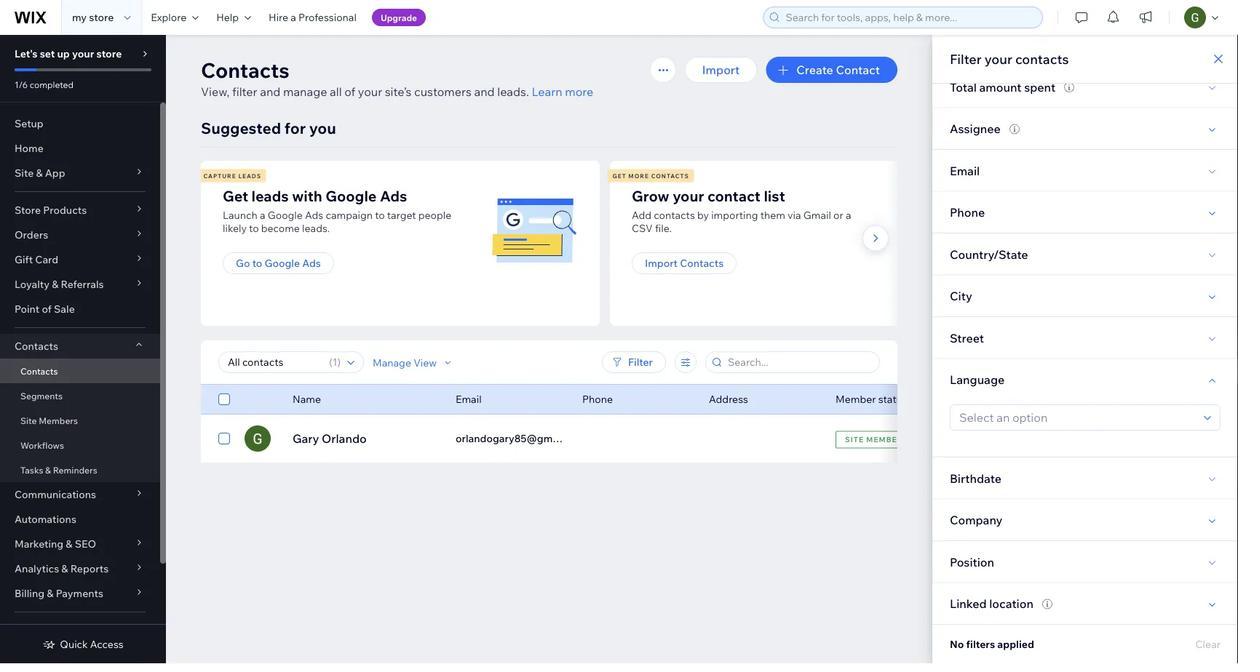 Task type: locate. For each thing, give the bounding box(es) containing it.
0 vertical spatial site
[[15, 167, 34, 180]]

upgrade
[[381, 12, 417, 23]]

Select an option field
[[956, 406, 1200, 430]]

up
[[57, 47, 70, 60]]

billing & payments
[[15, 588, 103, 600]]

contact
[[708, 187, 761, 205]]

phone down filter button
[[583, 393, 613, 406]]

location
[[990, 597, 1034, 612]]

0 horizontal spatial import
[[645, 257, 678, 270]]

contacts inside "contacts view, filter and manage all of your site's customers and leads. learn more"
[[201, 57, 290, 83]]

store
[[89, 11, 114, 24], [96, 47, 122, 60]]

0 vertical spatial import
[[703, 63, 740, 77]]

& for tasks
[[45, 465, 51, 476]]

& inside "popup button"
[[36, 167, 43, 180]]

ads
[[380, 187, 407, 205], [305, 209, 324, 222], [302, 257, 321, 270]]

google down become
[[265, 257, 300, 270]]

list
[[764, 187, 786, 205]]

contacts link
[[0, 359, 160, 384]]

orlandogary85@gmail.com
[[456, 433, 587, 445]]

2 horizontal spatial a
[[846, 209, 852, 222]]

list
[[199, 161, 1015, 326]]

1 vertical spatial import
[[645, 257, 678, 270]]

& inside 'link'
[[45, 465, 51, 476]]

& right billing at the left bottom of the page
[[47, 588, 54, 600]]

campaign
[[326, 209, 373, 222]]

amount
[[980, 80, 1022, 94]]

to inside button
[[252, 257, 262, 270]]

completed
[[30, 79, 74, 90]]

0 vertical spatial contacts
[[1016, 51, 1070, 67]]

automations link
[[0, 508, 160, 532]]

go to google ads button
[[223, 253, 334, 275]]

sidebar element
[[0, 35, 166, 665]]

& right loyalty
[[52, 278, 59, 291]]

2 and from the left
[[474, 84, 495, 99]]

contacts up spent on the top right of page
[[1016, 51, 1070, 67]]

learn more button
[[532, 83, 594, 101]]

1 horizontal spatial a
[[291, 11, 296, 24]]

suggested
[[201, 118, 281, 138]]

1 horizontal spatial import
[[703, 63, 740, 77]]

0 vertical spatial phone
[[950, 205, 986, 220]]

your inside sidebar "element"
[[72, 47, 94, 60]]

1 vertical spatial email
[[456, 393, 482, 406]]

2 vertical spatial to
[[252, 257, 262, 270]]

store inside sidebar "element"
[[96, 47, 122, 60]]

segments link
[[0, 384, 160, 409]]

email down "assignee"
[[950, 163, 980, 178]]

get
[[613, 172, 627, 180]]

site's
[[385, 84, 412, 99]]

them
[[761, 209, 786, 222]]

filter inside filter button
[[629, 356, 653, 369]]

contacts up filter
[[201, 57, 290, 83]]

google
[[326, 187, 377, 205], [268, 209, 303, 222], [265, 257, 300, 270]]

& left seo
[[66, 538, 73, 551]]

leads. left learn
[[498, 84, 529, 99]]

site for site members
[[20, 416, 37, 426]]

leads. down with
[[302, 222, 330, 235]]

ads down get leads with google ads launch a google ads campaign to target people likely to become leads.
[[302, 257, 321, 270]]

1 horizontal spatial filter
[[950, 51, 982, 67]]

with
[[292, 187, 322, 205]]

member down status
[[867, 436, 904, 445]]

create contact
[[797, 63, 881, 77]]

0 vertical spatial store
[[89, 11, 114, 24]]

site for site member
[[846, 436, 865, 445]]

manage view
[[373, 356, 437, 369]]

your left site's
[[358, 84, 382, 99]]

a inside grow your contact list add contacts by importing them via gmail or a csv file.
[[846, 209, 852, 222]]

None checkbox
[[218, 391, 230, 409], [218, 430, 230, 448], [218, 391, 230, 409], [218, 430, 230, 448]]

Search... field
[[724, 353, 875, 373]]

import
[[703, 63, 740, 77], [645, 257, 678, 270]]

1 vertical spatial site
[[20, 416, 37, 426]]

reminders
[[53, 465, 97, 476]]

site down home
[[15, 167, 34, 180]]

2 vertical spatial google
[[265, 257, 300, 270]]

( 1 )
[[329, 356, 341, 369]]

1 vertical spatial of
[[42, 303, 52, 316]]

site member
[[846, 436, 904, 445]]

loyalty & referrals button
[[0, 272, 160, 297]]

a right or
[[846, 209, 852, 222]]

capture
[[204, 172, 236, 180]]

1 vertical spatial contacts
[[654, 209, 695, 222]]

contacts up file.
[[654, 209, 695, 222]]

& inside popup button
[[47, 588, 54, 600]]

)
[[338, 356, 341, 369]]

view,
[[201, 84, 230, 99]]

1 vertical spatial store
[[96, 47, 122, 60]]

store down my store
[[96, 47, 122, 60]]

import for import contacts
[[645, 257, 678, 270]]

and right customers
[[474, 84, 495, 99]]

of left sale
[[42, 303, 52, 316]]

contacts inside button
[[680, 257, 724, 270]]

filter for filter
[[629, 356, 653, 369]]

& inside dropdown button
[[66, 538, 73, 551]]

birthdate
[[950, 471, 1002, 486]]

site inside "popup button"
[[15, 167, 34, 180]]

0 vertical spatial google
[[326, 187, 377, 205]]

2 vertical spatial site
[[846, 436, 865, 445]]

communications
[[15, 489, 96, 501]]

site down member status
[[846, 436, 865, 445]]

tasks & reminders
[[20, 465, 97, 476]]

1 vertical spatial leads.
[[302, 222, 330, 235]]

upgrade button
[[372, 9, 426, 26]]

home link
[[0, 136, 160, 161]]

marketing
[[15, 538, 63, 551]]

to right go
[[252, 257, 262, 270]]

member left status
[[836, 393, 877, 406]]

your inside grow your contact list add contacts by importing them via gmail or a csv file.
[[673, 187, 705, 205]]

my store
[[72, 11, 114, 24]]

email up orlandogary85@gmail.com on the left of page
[[456, 393, 482, 406]]

your right up
[[72, 47, 94, 60]]

site down segments
[[20, 416, 37, 426]]

analytics & reports
[[15, 563, 109, 576]]

& left reports in the bottom left of the page
[[61, 563, 68, 576]]

0 horizontal spatial and
[[260, 84, 281, 99]]

learn
[[532, 84, 563, 99]]

let's set up your store
[[15, 47, 122, 60]]

0 vertical spatial to
[[375, 209, 385, 222]]

1 vertical spatial google
[[268, 209, 303, 222]]

phone up country/state
[[950, 205, 986, 220]]

and right filter
[[260, 84, 281, 99]]

0 horizontal spatial a
[[260, 209, 266, 222]]

store products
[[15, 204, 87, 217]]

automations
[[15, 513, 76, 526]]

list containing get leads with google ads
[[199, 161, 1015, 326]]

0 horizontal spatial contacts
[[654, 209, 695, 222]]

filter button
[[602, 352, 666, 374]]

contacts down by
[[680, 257, 724, 270]]

ads down with
[[305, 209, 324, 222]]

to left target
[[375, 209, 385, 222]]

assignee
[[950, 121, 1001, 136]]

setup
[[15, 117, 44, 130]]

a down leads
[[260, 209, 266, 222]]

of right all
[[345, 84, 356, 99]]

csv
[[632, 222, 653, 235]]

reports
[[70, 563, 109, 576]]

contacts up segments
[[20, 366, 58, 377]]

0 vertical spatial filter
[[950, 51, 982, 67]]

no
[[950, 639, 965, 651]]

of
[[345, 84, 356, 99], [42, 303, 52, 316]]

import for import
[[703, 63, 740, 77]]

a inside get leads with google ads launch a google ads campaign to target people likely to become leads.
[[260, 209, 266, 222]]

your up by
[[673, 187, 705, 205]]

0 vertical spatial leads.
[[498, 84, 529, 99]]

store right my at left top
[[89, 11, 114, 24]]

hire a professional link
[[260, 0, 366, 35]]

contacts
[[1016, 51, 1070, 67], [654, 209, 695, 222]]

contacts inside grow your contact list add contacts by importing them via gmail or a csv file.
[[654, 209, 695, 222]]

google up the campaign
[[326, 187, 377, 205]]

0 horizontal spatial filter
[[629, 356, 653, 369]]

leads. inside "contacts view, filter and manage all of your site's customers and leads. learn more"
[[498, 84, 529, 99]]

1 horizontal spatial and
[[474, 84, 495, 99]]

linked
[[950, 597, 987, 612]]

spent
[[1025, 80, 1056, 94]]

gary orlando image
[[245, 426, 271, 452]]

0 horizontal spatial email
[[456, 393, 482, 406]]

& for site
[[36, 167, 43, 180]]

tasks & reminders link
[[0, 458, 160, 483]]

a right the hire
[[291, 11, 296, 24]]

your inside "contacts view, filter and manage all of your site's customers and leads. learn more"
[[358, 84, 382, 99]]

google up become
[[268, 209, 303, 222]]

0 horizontal spatial of
[[42, 303, 52, 316]]

site
[[15, 167, 34, 180], [20, 416, 37, 426], [846, 436, 865, 445]]

0 vertical spatial of
[[345, 84, 356, 99]]

via
[[788, 209, 802, 222]]

0 horizontal spatial leads.
[[302, 222, 330, 235]]

let's
[[15, 47, 38, 60]]

1 horizontal spatial phone
[[950, 205, 986, 220]]

billing & payments button
[[0, 582, 160, 607]]

ads up target
[[380, 187, 407, 205]]

1 vertical spatial to
[[249, 222, 259, 235]]

grow
[[632, 187, 670, 205]]

& for loyalty
[[52, 278, 59, 291]]

filter for filter your contacts
[[950, 51, 982, 67]]

1 vertical spatial ads
[[305, 209, 324, 222]]

go
[[236, 257, 250, 270]]

1 vertical spatial phone
[[583, 393, 613, 406]]

Unsaved view field
[[224, 353, 325, 373]]

site for site & app
[[15, 167, 34, 180]]

0 vertical spatial email
[[950, 163, 980, 178]]

2 vertical spatial ads
[[302, 257, 321, 270]]

1 vertical spatial filter
[[629, 356, 653, 369]]

& left app
[[36, 167, 43, 180]]

to down launch
[[249, 222, 259, 235]]

street
[[950, 331, 985, 345]]

& right tasks
[[45, 465, 51, 476]]

contacts
[[201, 57, 290, 83], [680, 257, 724, 270], [15, 340, 58, 353], [20, 366, 58, 377]]

quick access button
[[42, 639, 124, 652]]

1 horizontal spatial leads.
[[498, 84, 529, 99]]

filter
[[950, 51, 982, 67], [629, 356, 653, 369]]

contacts down the point of sale on the top
[[15, 340, 58, 353]]

analytics
[[15, 563, 59, 576]]

hire a professional
[[269, 11, 357, 24]]

manage
[[283, 84, 327, 99]]

1/6
[[15, 79, 28, 90]]

explore
[[151, 11, 187, 24]]

1 horizontal spatial of
[[345, 84, 356, 99]]

Search for tools, apps, help & more... field
[[782, 7, 1039, 28]]

&
[[36, 167, 43, 180], [52, 278, 59, 291], [45, 465, 51, 476], [66, 538, 73, 551], [61, 563, 68, 576], [47, 588, 54, 600]]



Task type: describe. For each thing, give the bounding box(es) containing it.
import contacts
[[645, 257, 724, 270]]

import contacts button
[[632, 253, 737, 275]]

become
[[261, 222, 300, 235]]

site & app
[[15, 167, 65, 180]]

referrals
[[61, 278, 104, 291]]

orlando
[[322, 432, 367, 446]]

contact
[[836, 63, 881, 77]]

filter
[[232, 84, 258, 99]]

home
[[15, 142, 44, 155]]

set
[[40, 47, 55, 60]]

0 horizontal spatial phone
[[583, 393, 613, 406]]

gary orlando
[[293, 432, 367, 446]]

communications button
[[0, 483, 160, 508]]

company
[[950, 513, 1003, 528]]

manage
[[373, 356, 411, 369]]

1
[[333, 356, 338, 369]]

you
[[309, 118, 336, 138]]

member status
[[836, 393, 908, 406]]

card
[[35, 253, 58, 266]]

your up amount
[[985, 51, 1013, 67]]

total amount spent
[[950, 80, 1056, 94]]

1 horizontal spatial contacts
[[1016, 51, 1070, 67]]

gift
[[15, 253, 33, 266]]

more
[[565, 84, 594, 99]]

1 vertical spatial member
[[867, 436, 904, 445]]

get leads with google ads launch a google ads campaign to target people likely to become leads.
[[223, 187, 452, 235]]

view
[[414, 356, 437, 369]]

linked location
[[950, 597, 1034, 612]]

filters
[[967, 639, 996, 651]]

name
[[293, 393, 321, 406]]

loyalty & referrals
[[15, 278, 104, 291]]

site members
[[20, 416, 78, 426]]

all
[[330, 84, 342, 99]]

more
[[629, 172, 650, 180]]

get more contacts
[[613, 172, 690, 180]]

suggested for you
[[201, 118, 336, 138]]

import button
[[685, 57, 758, 83]]

launch
[[223, 209, 258, 222]]

0 vertical spatial ads
[[380, 187, 407, 205]]

likely
[[223, 222, 247, 235]]

(
[[329, 356, 333, 369]]

products
[[43, 204, 87, 217]]

0 vertical spatial member
[[836, 393, 877, 406]]

google inside button
[[265, 257, 300, 270]]

help button
[[208, 0, 260, 35]]

marketing & seo
[[15, 538, 96, 551]]

app
[[45, 167, 65, 180]]

setup link
[[0, 111, 160, 136]]

& for analytics
[[61, 563, 68, 576]]

applied
[[998, 639, 1035, 651]]

segments
[[20, 391, 63, 402]]

grow your contact list add contacts by importing them via gmail or a csv file.
[[632, 187, 852, 235]]

of inside sidebar "element"
[[42, 303, 52, 316]]

gmail
[[804, 209, 832, 222]]

capture leads
[[204, 172, 262, 180]]

orders
[[15, 229, 48, 241]]

members
[[39, 416, 78, 426]]

quick
[[60, 639, 88, 651]]

gary
[[293, 432, 319, 446]]

& for marketing
[[66, 538, 73, 551]]

analytics & reports button
[[0, 557, 160, 582]]

get
[[223, 187, 248, 205]]

& for billing
[[47, 588, 54, 600]]

add
[[632, 209, 652, 222]]

1 horizontal spatial email
[[950, 163, 980, 178]]

contacts inside 'popup button'
[[15, 340, 58, 353]]

workflows link
[[0, 433, 160, 458]]

status
[[879, 393, 908, 406]]

create contact button
[[766, 57, 898, 83]]

a inside 'link'
[[291, 11, 296, 24]]

hire
[[269, 11, 289, 24]]

leads
[[252, 187, 289, 205]]

contacts
[[652, 172, 690, 180]]

position
[[950, 555, 995, 570]]

billing
[[15, 588, 45, 600]]

store
[[15, 204, 41, 217]]

create
[[797, 63, 834, 77]]

sale
[[54, 303, 75, 316]]

gift card button
[[0, 248, 160, 272]]

ads inside go to google ads button
[[302, 257, 321, 270]]

people
[[419, 209, 452, 222]]

1/6 completed
[[15, 79, 74, 90]]

marketing & seo button
[[0, 532, 160, 557]]

point
[[15, 303, 40, 316]]

of inside "contacts view, filter and manage all of your site's customers and leads. learn more"
[[345, 84, 356, 99]]

point of sale link
[[0, 297, 160, 322]]

seo
[[75, 538, 96, 551]]

leads. inside get leads with google ads launch a google ads campaign to target people likely to become leads.
[[302, 222, 330, 235]]

gift card
[[15, 253, 58, 266]]

professional
[[299, 11, 357, 24]]

tasks
[[20, 465, 43, 476]]

total
[[950, 80, 977, 94]]

1 and from the left
[[260, 84, 281, 99]]



Task type: vqa. For each thing, say whether or not it's contained in the screenshot.
topmost Ads
yes



